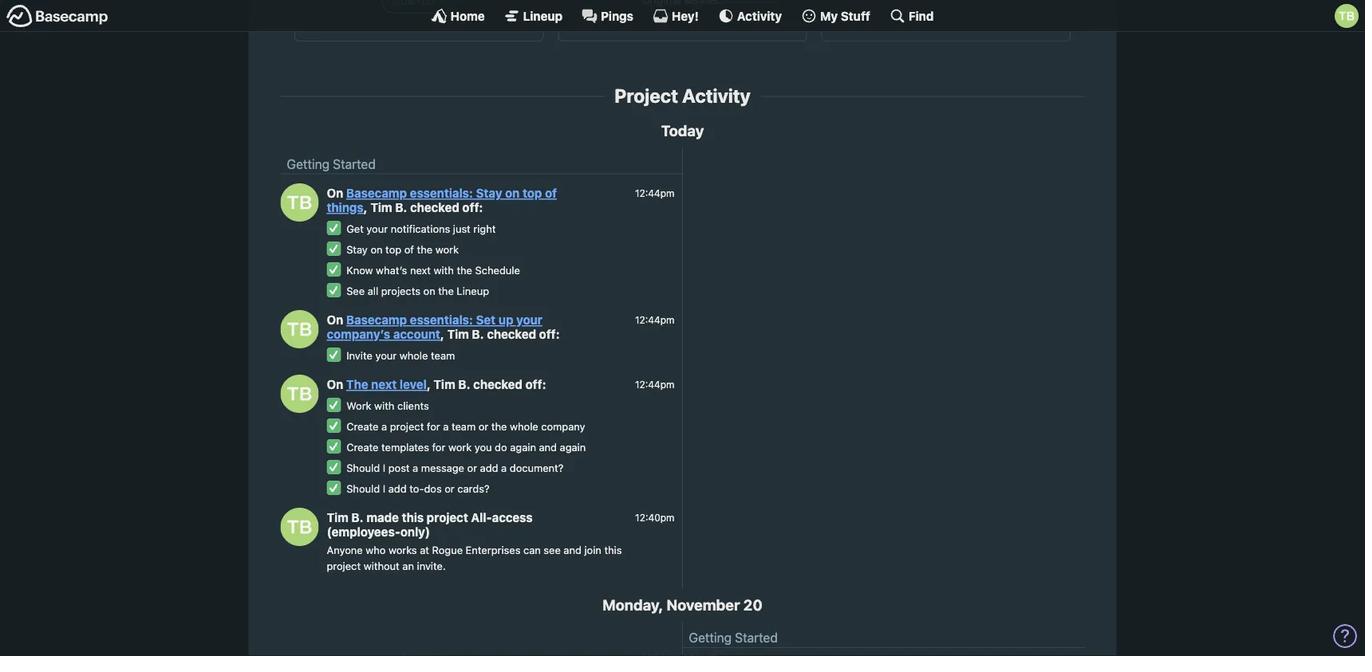 Task type: describe. For each thing, give the bounding box(es) containing it.
clients
[[397, 400, 429, 412]]

my
[[820, 9, 838, 23]]

only)
[[400, 526, 430, 540]]

a up create templates for work you do again and again link
[[443, 421, 449, 433]]

12:44pm element for basecamp essentials: set up your company's account
[[635, 315, 675, 326]]

today
[[661, 122, 704, 140]]

12:44pm element for basecamp essentials: stay on top of things
[[635, 188, 675, 199]]

the
[[346, 378, 368, 392]]

you
[[474, 441, 492, 453]]

the for lineup
[[438, 285, 454, 297]]

lineup link
[[504, 8, 563, 24]]

create for create a project for a team or the whole company
[[346, 421, 379, 433]]

what's
[[376, 264, 407, 276]]

12:44pm for basecamp essentials: stay on top of things
[[635, 188, 675, 199]]

your for basecamp essentials: set up your company's account
[[375, 350, 397, 362]]

basecamp essentials: set up your company's account
[[327, 314, 543, 342]]

at
[[420, 545, 429, 557]]

on for projects
[[423, 285, 435, 297]]

a right post
[[413, 462, 418, 474]]

pings button
[[582, 8, 633, 24]]

20
[[743, 597, 762, 614]]

next for level
[[371, 378, 397, 392]]

pings
[[601, 9, 633, 23]]

know what's next with the schedule
[[346, 264, 520, 276]]

see all projects on the lineup
[[346, 285, 489, 297]]

get
[[346, 223, 364, 235]]

activity inside main element
[[737, 9, 782, 23]]

see all projects on the lineup link
[[346, 285, 489, 297]]

home
[[450, 9, 485, 23]]

rogue
[[432, 545, 463, 557]]

0 vertical spatial add
[[480, 462, 498, 474]]

do
[[495, 441, 507, 453]]

tim right 'things' at left
[[370, 201, 392, 215]]

0 horizontal spatial on
[[371, 244, 383, 256]]

2 again from the left
[[560, 441, 586, 453]]

0 vertical spatial for
[[427, 421, 440, 433]]

or for cards?
[[445, 483, 455, 495]]

your for basecamp essentials: stay on top of things
[[367, 223, 388, 235]]

0 vertical spatial work
[[435, 244, 459, 256]]

, for things
[[364, 201, 368, 215]]

top inside basecamp essentials: stay on top of things
[[523, 187, 542, 201]]

create a project for a team or the whole company link
[[346, 421, 585, 433]]

can
[[523, 545, 541, 557]]

(employees-
[[327, 526, 400, 540]]

should i post a message or add a document? link
[[346, 462, 564, 474]]

1 vertical spatial team
[[452, 421, 476, 433]]

projects
[[381, 285, 420, 297]]

2 vertical spatial off:
[[525, 378, 546, 392]]

work with clients
[[346, 400, 429, 412]]

create templates for work you do again and again
[[346, 441, 586, 453]]

1 vertical spatial tim burton image
[[280, 508, 319, 547]]

0 vertical spatial getting started link
[[287, 157, 376, 172]]

all
[[368, 285, 378, 297]]

right
[[473, 223, 496, 235]]

off: for on
[[462, 201, 483, 215]]

work with clients link
[[346, 400, 429, 412]]

on for stay
[[505, 187, 520, 201]]

notifications
[[391, 223, 450, 235]]

things
[[327, 201, 364, 215]]

join
[[584, 545, 601, 557]]

1 vertical spatial whole
[[510, 421, 538, 433]]

my stuff
[[820, 9, 870, 23]]

lineup inside lineup link
[[523, 9, 563, 23]]

enterprises
[[466, 545, 520, 557]]

0 vertical spatial project
[[390, 421, 424, 433]]

1 vertical spatial activity
[[682, 85, 751, 107]]

,       tim b. checked off: for set
[[440, 328, 560, 342]]

0 horizontal spatial whole
[[399, 350, 428, 362]]

tim right 'account'
[[447, 328, 469, 342]]

account
[[393, 328, 440, 342]]

stuff
[[841, 9, 870, 23]]

switch accounts image
[[6, 4, 108, 29]]

basecamp essentials: stay on top of things link
[[327, 187, 557, 215]]

anyone who works at rogue enterprises can see and join this project without an invite.
[[327, 545, 622, 572]]

tim burton image for basecamp essentials: stay on top of things
[[280, 184, 319, 222]]

create for create templates for work you do again and again
[[346, 441, 379, 453]]

message
[[421, 462, 464, 474]]

stay on top of the work
[[346, 244, 459, 256]]

who
[[366, 545, 386, 557]]

this inside 'tim b. made this project all-access (employees-only)'
[[402, 511, 424, 525]]

off: for up
[[539, 328, 560, 342]]

should i post a message or add a document?
[[346, 462, 564, 474]]

up
[[498, 314, 513, 328]]

0 vertical spatial team
[[431, 350, 455, 362]]

b. inside 'tim b. made this project all-access (employees-only)'
[[351, 511, 363, 525]]

just
[[453, 223, 471, 235]]

12:40pm
[[635, 513, 675, 524]]

this inside anyone who works at rogue enterprises can see and join this project without an invite.
[[604, 545, 622, 557]]

of inside basecamp essentials: stay on top of things
[[545, 187, 557, 201]]

tim right level
[[434, 378, 455, 392]]

basecamp essentials: stay on top of things
[[327, 187, 557, 215]]

templates
[[381, 441, 429, 453]]

stay inside basecamp essentials: stay on top of things
[[476, 187, 502, 201]]

invite
[[346, 350, 372, 362]]

0 horizontal spatial top
[[385, 244, 401, 256]]

12:40pm element
[[635, 513, 675, 524]]

invite.
[[417, 560, 446, 572]]

1 horizontal spatial with
[[434, 264, 454, 276]]

2 vertical spatial checked
[[473, 378, 523, 392]]

started for getting started link to the top
[[333, 157, 376, 172]]

tim burton image for basecamp essentials: set up your company's account
[[280, 311, 319, 349]]

b. down set
[[472, 328, 484, 342]]

project inside 'tim b. made this project all-access (employees-only)'
[[427, 511, 468, 525]]

set
[[476, 314, 496, 328]]

monday,
[[603, 597, 663, 614]]

1 vertical spatial lineup
[[457, 285, 489, 297]]

1 vertical spatial stay
[[346, 244, 368, 256]]

tim inside 'tim b. made this project all-access (employees-only)'
[[327, 511, 349, 525]]

1 again from the left
[[510, 441, 536, 453]]

12:44pm for basecamp essentials: set up your company's account
[[635, 315, 675, 326]]

project activity
[[614, 85, 751, 107]]

getting for bottom getting started link
[[689, 631, 732, 646]]

the for schedule
[[457, 264, 472, 276]]

schedule
[[475, 264, 520, 276]]

find
[[909, 9, 934, 23]]

on the next level ,       tim b. checked off:
[[327, 378, 546, 392]]

next for with
[[410, 264, 431, 276]]

getting for getting started link to the top
[[287, 157, 330, 172]]

home link
[[431, 8, 485, 24]]

company
[[541, 421, 585, 433]]

know
[[346, 264, 373, 276]]



Task type: vqa. For each thing, say whether or not it's contained in the screenshot.
top or
yes



Task type: locate. For each thing, give the bounding box(es) containing it.
0 horizontal spatial or
[[445, 483, 455, 495]]

0 horizontal spatial and
[[539, 441, 557, 453]]

getting down november
[[689, 631, 732, 646]]

0 vertical spatial 12:44pm
[[635, 188, 675, 199]]

1 horizontal spatial getting started
[[689, 631, 778, 646]]

i for add
[[383, 483, 385, 495]]

1 create from the top
[[346, 421, 379, 433]]

access
[[492, 511, 533, 525]]

started for bottom getting started link
[[735, 631, 778, 646]]

1 horizontal spatial and
[[564, 545, 582, 557]]

0 horizontal spatial again
[[510, 441, 536, 453]]

getting started up 'things' at left
[[287, 157, 376, 172]]

0 vertical spatial should
[[346, 462, 380, 474]]

find button
[[889, 8, 934, 24]]

getting started for getting started link to the top
[[287, 157, 376, 172]]

on for basecamp essentials: set up your company's account
[[327, 314, 346, 328]]

2 vertical spatial on
[[423, 285, 435, 297]]

your right "invite"
[[375, 350, 397, 362]]

basecamp inside "basecamp essentials: set up your company's account"
[[346, 314, 407, 328]]

see
[[346, 285, 365, 297]]

1 vertical spatial basecamp
[[346, 314, 407, 328]]

2 vertical spatial tim burton image
[[280, 375, 319, 413]]

1 horizontal spatial top
[[523, 187, 542, 201]]

tim up (employees- in the bottom of the page
[[327, 511, 349, 525]]

cards?
[[457, 483, 490, 495]]

0 vertical spatial or
[[479, 421, 488, 433]]

1 horizontal spatial or
[[467, 462, 477, 474]]

or up cards?
[[467, 462, 477, 474]]

and inside anyone who works at rogue enterprises can see and join this project without an invite.
[[564, 545, 582, 557]]

1 vertical spatial i
[[383, 483, 385, 495]]

tim burton image
[[280, 184, 319, 222], [280, 311, 319, 349], [280, 375, 319, 413]]

0 vertical spatial ,       tim b. checked off:
[[364, 201, 483, 215]]

with up see all projects on the lineup
[[434, 264, 454, 276]]

1 vertical spatial this
[[604, 545, 622, 557]]

1 horizontal spatial this
[[604, 545, 622, 557]]

1 on from the top
[[327, 187, 346, 201]]

0 horizontal spatial with
[[374, 400, 394, 412]]

on up what's
[[371, 244, 383, 256]]

my stuff button
[[801, 8, 870, 24]]

invite your whole team
[[346, 350, 455, 362]]

0 vertical spatial top
[[523, 187, 542, 201]]

this
[[402, 511, 424, 525], [604, 545, 622, 557]]

1 vertical spatial on
[[327, 314, 346, 328]]

2 vertical spatial on
[[327, 378, 343, 392]]

add left 'to-'
[[388, 483, 407, 495]]

essentials:
[[410, 187, 473, 201], [410, 314, 473, 328]]

and
[[539, 441, 557, 453], [564, 545, 582, 557]]

1 horizontal spatial whole
[[510, 421, 538, 433]]

1 horizontal spatial again
[[560, 441, 586, 453]]

invite your whole team link
[[346, 350, 455, 362]]

for up message
[[432, 441, 445, 453]]

monday, november 20
[[603, 597, 762, 614]]

your inside "basecamp essentials: set up your company's account"
[[516, 314, 543, 328]]

project
[[614, 85, 678, 107]]

basecamp up company's in the left of the page
[[346, 314, 407, 328]]

1 vertical spatial getting started link
[[689, 631, 778, 646]]

essentials: inside basecamp essentials: stay on top of things
[[410, 187, 473, 201]]

1 horizontal spatial started
[[735, 631, 778, 646]]

1 vertical spatial tim burton image
[[280, 311, 319, 349]]

0 horizontal spatial tim burton image
[[280, 508, 319, 547]]

1 vertical spatial your
[[516, 314, 543, 328]]

get your notifications just right
[[346, 223, 496, 235]]

2 horizontal spatial project
[[427, 511, 468, 525]]

1 should from the top
[[346, 462, 380, 474]]

tim burton image inside main element
[[1335, 4, 1359, 28]]

getting started
[[287, 157, 376, 172], [689, 631, 778, 646]]

next up the work with clients
[[371, 378, 397, 392]]

the next level link
[[346, 378, 427, 392]]

whole down 'account'
[[399, 350, 428, 362]]

on up company's in the left of the page
[[327, 314, 346, 328]]

1 vertical spatial 12:44pm
[[635, 315, 675, 326]]

with
[[434, 264, 454, 276], [374, 400, 394, 412]]

on up 'things' at left
[[327, 187, 346, 201]]

dos
[[424, 483, 442, 495]]

whole left company on the bottom
[[510, 421, 538, 433]]

on
[[327, 187, 346, 201], [327, 314, 346, 328], [327, 378, 343, 392]]

0 vertical spatial tim burton image
[[1335, 4, 1359, 28]]

basecamp up 'things' at left
[[346, 187, 407, 201]]

tim b. made this project all-access (employees-only)
[[327, 511, 533, 540]]

2 tim burton image from the top
[[280, 311, 319, 349]]

checked up "create a project for a team or the whole company" link
[[473, 378, 523, 392]]

the left schedule
[[457, 264, 472, 276]]

1 vertical spatial of
[[404, 244, 414, 256]]

again down company on the bottom
[[560, 441, 586, 453]]

1 vertical spatial off:
[[539, 328, 560, 342]]

checked for stay
[[410, 201, 459, 215]]

i
[[383, 462, 385, 474], [383, 483, 385, 495]]

1 vertical spatial on
[[371, 244, 383, 256]]

the for work
[[417, 244, 433, 256]]

2 horizontal spatial on
[[505, 187, 520, 201]]

on
[[505, 187, 520, 201], [371, 244, 383, 256], [423, 285, 435, 297]]

2 horizontal spatial ,
[[440, 328, 444, 342]]

2 vertical spatial your
[[375, 350, 397, 362]]

main element
[[0, 0, 1365, 32]]

hey! button
[[653, 8, 699, 24]]

1 12:44pm element from the top
[[635, 188, 675, 199]]

checked for set
[[487, 328, 536, 342]]

3 on from the top
[[327, 378, 343, 392]]

work
[[435, 244, 459, 256], [448, 441, 472, 453]]

basecamp inside basecamp essentials: stay on top of things
[[346, 187, 407, 201]]

the down know what's next with the schedule link
[[438, 285, 454, 297]]

0 vertical spatial next
[[410, 264, 431, 276]]

b.
[[395, 201, 407, 215], [472, 328, 484, 342], [458, 378, 470, 392], [351, 511, 363, 525]]

project up rogue
[[427, 511, 468, 525]]

on inside basecamp essentials: stay on top of things
[[505, 187, 520, 201]]

2 essentials: from the top
[[410, 314, 473, 328]]

tim
[[370, 201, 392, 215], [447, 328, 469, 342], [434, 378, 455, 392], [327, 511, 349, 525]]

started up 'things' at left
[[333, 157, 376, 172]]

create a project for a team or the whole company
[[346, 421, 585, 433]]

lineup up set
[[457, 285, 489, 297]]

get your notifications just right link
[[346, 223, 496, 235]]

should i add to-dos or cards?
[[346, 483, 490, 495]]

checked up get your notifications just right
[[410, 201, 459, 215]]

0 vertical spatial this
[[402, 511, 424, 525]]

stay on top of the work link
[[346, 244, 459, 256]]

2 on from the top
[[327, 314, 346, 328]]

2 create from the top
[[346, 441, 379, 453]]

0 vertical spatial basecamp
[[346, 187, 407, 201]]

a down work with clients link
[[381, 421, 387, 433]]

0 horizontal spatial getting
[[287, 157, 330, 172]]

0 vertical spatial checked
[[410, 201, 459, 215]]

1 vertical spatial should
[[346, 483, 380, 495]]

project down 'anyone'
[[327, 560, 361, 572]]

activity up today
[[682, 85, 751, 107]]

getting started down the 20
[[689, 631, 778, 646]]

1 vertical spatial next
[[371, 378, 397, 392]]

, up the get
[[364, 201, 368, 215]]

b. up create a project for a team or the whole company
[[458, 378, 470, 392]]

on for basecamp essentials: stay on top of things
[[327, 187, 346, 201]]

getting
[[287, 157, 330, 172], [689, 631, 732, 646]]

2 vertical spatial 12:44pm element
[[635, 379, 675, 391]]

without
[[364, 560, 400, 572]]

post
[[388, 462, 410, 474]]

should for should i add to-dos or cards?
[[346, 483, 380, 495]]

should
[[346, 462, 380, 474], [346, 483, 380, 495]]

0 vertical spatial activity
[[737, 9, 782, 23]]

3 tim burton image from the top
[[280, 375, 319, 413]]

1 horizontal spatial on
[[423, 285, 435, 297]]

activity link
[[718, 8, 782, 24]]

0 horizontal spatial of
[[404, 244, 414, 256]]

an
[[402, 560, 414, 572]]

create templates for work you do again and again link
[[346, 441, 586, 453]]

b. up notifications
[[395, 201, 407, 215]]

1 vertical spatial project
[[427, 511, 468, 525]]

,       tim b. checked off: for stay
[[364, 201, 483, 215]]

1 vertical spatial getting started
[[689, 631, 778, 646]]

1 vertical spatial add
[[388, 483, 407, 495]]

should left post
[[346, 462, 380, 474]]

0 vertical spatial started
[[333, 157, 376, 172]]

or for add
[[467, 462, 477, 474]]

essentials: for set
[[410, 314, 473, 328]]

project up templates
[[390, 421, 424, 433]]

top
[[523, 187, 542, 201], [385, 244, 401, 256]]

tim burton image
[[1335, 4, 1359, 28], [280, 508, 319, 547]]

tim burton image left the
[[280, 375, 319, 413]]

,
[[364, 201, 368, 215], [440, 328, 444, 342], [427, 378, 431, 392]]

add down you
[[480, 462, 498, 474]]

checked down up
[[487, 328, 536, 342]]

1 vertical spatial 12:44pm element
[[635, 315, 675, 326]]

see
[[544, 545, 561, 557]]

1 horizontal spatial tim burton image
[[1335, 4, 1359, 28]]

activity left my at the top right of the page
[[737, 9, 782, 23]]

0 horizontal spatial project
[[327, 560, 361, 572]]

or right dos
[[445, 483, 455, 495]]

,       tim b. checked off:
[[364, 201, 483, 215], [440, 328, 560, 342]]

your right the get
[[367, 223, 388, 235]]

1 basecamp from the top
[[346, 187, 407, 201]]

should for should i post a message or add a document?
[[346, 462, 380, 474]]

0 horizontal spatial ,
[[364, 201, 368, 215]]

with down the next level link
[[374, 400, 394, 412]]

0 vertical spatial 12:44pm element
[[635, 188, 675, 199]]

stay
[[476, 187, 502, 201], [346, 244, 368, 256]]

0 horizontal spatial getting started link
[[287, 157, 376, 172]]

1 tim burton image from the top
[[280, 184, 319, 222]]

0 vertical spatial ,
[[364, 201, 368, 215]]

1 vertical spatial ,
[[440, 328, 444, 342]]

1 horizontal spatial ,
[[427, 378, 431, 392]]

2 12:44pm element from the top
[[635, 315, 675, 326]]

3 12:44pm element from the top
[[635, 379, 675, 391]]

team up create templates for work you do again and again
[[452, 421, 476, 433]]

started
[[333, 157, 376, 172], [735, 631, 778, 646]]

to-
[[409, 483, 424, 495]]

company's
[[327, 328, 390, 342]]

2 basecamp from the top
[[346, 314, 407, 328]]

getting started link up 'things' at left
[[287, 157, 376, 172]]

started down the 20
[[735, 631, 778, 646]]

basecamp for account
[[346, 314, 407, 328]]

next
[[410, 264, 431, 276], [371, 378, 397, 392]]

essentials: up 'account'
[[410, 314, 473, 328]]

0 vertical spatial getting
[[287, 157, 330, 172]]

create
[[346, 421, 379, 433], [346, 441, 379, 453]]

0 horizontal spatial lineup
[[457, 285, 489, 297]]

,       tim b. checked off: down up
[[440, 328, 560, 342]]

tim burton image left 'things' at left
[[280, 184, 319, 222]]

1 vertical spatial ,       tim b. checked off:
[[440, 328, 560, 342]]

works
[[388, 545, 417, 557]]

2 should from the top
[[346, 483, 380, 495]]

2 horizontal spatial or
[[479, 421, 488, 433]]

0 vertical spatial create
[[346, 421, 379, 433]]

1 vertical spatial getting
[[689, 631, 732, 646]]

i for post
[[383, 462, 385, 474]]

i left post
[[383, 462, 385, 474]]

2 i from the top
[[383, 483, 385, 495]]

0 vertical spatial tim burton image
[[280, 184, 319, 222]]

document?
[[510, 462, 564, 474]]

a down do
[[501, 462, 507, 474]]

0 vertical spatial on
[[505, 187, 520, 201]]

0 vertical spatial getting started
[[287, 157, 376, 172]]

essentials: inside "basecamp essentials: set up your company's account"
[[410, 314, 473, 328]]

next up see all projects on the lineup link
[[410, 264, 431, 276]]

getting started for bottom getting started link
[[689, 631, 778, 646]]

1 12:44pm from the top
[[635, 188, 675, 199]]

basecamp
[[346, 187, 407, 201], [346, 314, 407, 328]]

3 12:44pm from the top
[[635, 379, 675, 391]]

0 vertical spatial stay
[[476, 187, 502, 201]]

november
[[667, 597, 740, 614]]

1 horizontal spatial project
[[390, 421, 424, 433]]

0 horizontal spatial next
[[371, 378, 397, 392]]

this right join
[[604, 545, 622, 557]]

1 vertical spatial work
[[448, 441, 472, 453]]

0 vertical spatial whole
[[399, 350, 428, 362]]

1 vertical spatial and
[[564, 545, 582, 557]]

the up do
[[491, 421, 507, 433]]

, up clients
[[427, 378, 431, 392]]

anyone
[[327, 545, 363, 557]]

and left join
[[564, 545, 582, 557]]

1 vertical spatial with
[[374, 400, 394, 412]]

lineup left pings popup button
[[523, 9, 563, 23]]

whole
[[399, 350, 428, 362], [510, 421, 538, 433]]

i up made
[[383, 483, 385, 495]]

stay up right
[[476, 187, 502, 201]]

b. up (employees- in the bottom of the page
[[351, 511, 363, 525]]

your
[[367, 223, 388, 235], [516, 314, 543, 328], [375, 350, 397, 362]]

1 horizontal spatial getting
[[689, 631, 732, 646]]

0 vertical spatial lineup
[[523, 9, 563, 23]]

2 vertical spatial or
[[445, 483, 455, 495]]

12:44pm element
[[635, 188, 675, 199], [635, 315, 675, 326], [635, 379, 675, 391]]

0 horizontal spatial getting started
[[287, 157, 376, 172]]

should i add to-dos or cards? link
[[346, 483, 490, 495]]

this up only)
[[402, 511, 424, 525]]

team down "basecamp essentials: set up your company's account"
[[431, 350, 455, 362]]

,       tim b. checked off: up get your notifications just right
[[364, 201, 483, 215]]

the down the get your notifications just right link
[[417, 244, 433, 256]]

all-
[[471, 511, 492, 525]]

for
[[427, 421, 440, 433], [432, 441, 445, 453]]

1 i from the top
[[383, 462, 385, 474]]

2 12:44pm from the top
[[635, 315, 675, 326]]

made
[[366, 511, 399, 525]]

basecamp essentials: set up your company's account link
[[327, 314, 543, 342]]

work
[[346, 400, 371, 412]]

lineup
[[523, 9, 563, 23], [457, 285, 489, 297]]

basecamp for things
[[346, 187, 407, 201]]

your right up
[[516, 314, 543, 328]]

hey!
[[672, 9, 699, 23]]

essentials: for stay
[[410, 187, 473, 201]]

or
[[479, 421, 488, 433], [467, 462, 477, 474], [445, 483, 455, 495]]

on left the
[[327, 378, 343, 392]]

stay down the get
[[346, 244, 368, 256]]

, up invite your whole team
[[440, 328, 444, 342]]

team
[[431, 350, 455, 362], [452, 421, 476, 433]]

0 vertical spatial with
[[434, 264, 454, 276]]

know what's next with the schedule link
[[346, 264, 520, 276]]

0 vertical spatial and
[[539, 441, 557, 453]]

work up know what's next with the schedule link
[[435, 244, 459, 256]]

level
[[400, 378, 427, 392]]

1 essentials: from the top
[[410, 187, 473, 201]]

and up document?
[[539, 441, 557, 453]]

getting started link down the 20
[[689, 631, 778, 646]]

add
[[480, 462, 498, 474], [388, 483, 407, 495]]

1 horizontal spatial add
[[480, 462, 498, 474]]

getting up 'things' at left
[[287, 157, 330, 172]]

on down know what's next with the schedule
[[423, 285, 435, 297]]

essentials: up get your notifications just right
[[410, 187, 473, 201]]

1 vertical spatial checked
[[487, 328, 536, 342]]

tim burton image left company's in the left of the page
[[280, 311, 319, 349]]

, for account
[[440, 328, 444, 342]]

for down clients
[[427, 421, 440, 433]]

project inside anyone who works at rogue enterprises can see and join this project without an invite.
[[327, 560, 361, 572]]

0 horizontal spatial this
[[402, 511, 424, 525]]

should up made
[[346, 483, 380, 495]]

1 horizontal spatial stay
[[476, 187, 502, 201]]

getting started link
[[287, 157, 376, 172], [689, 631, 778, 646]]

on up schedule
[[505, 187, 520, 201]]

or up you
[[479, 421, 488, 433]]

1 vertical spatial for
[[432, 441, 445, 453]]

work up should i post a message or add a document? link
[[448, 441, 472, 453]]

again right do
[[510, 441, 536, 453]]

0 horizontal spatial stay
[[346, 244, 368, 256]]



